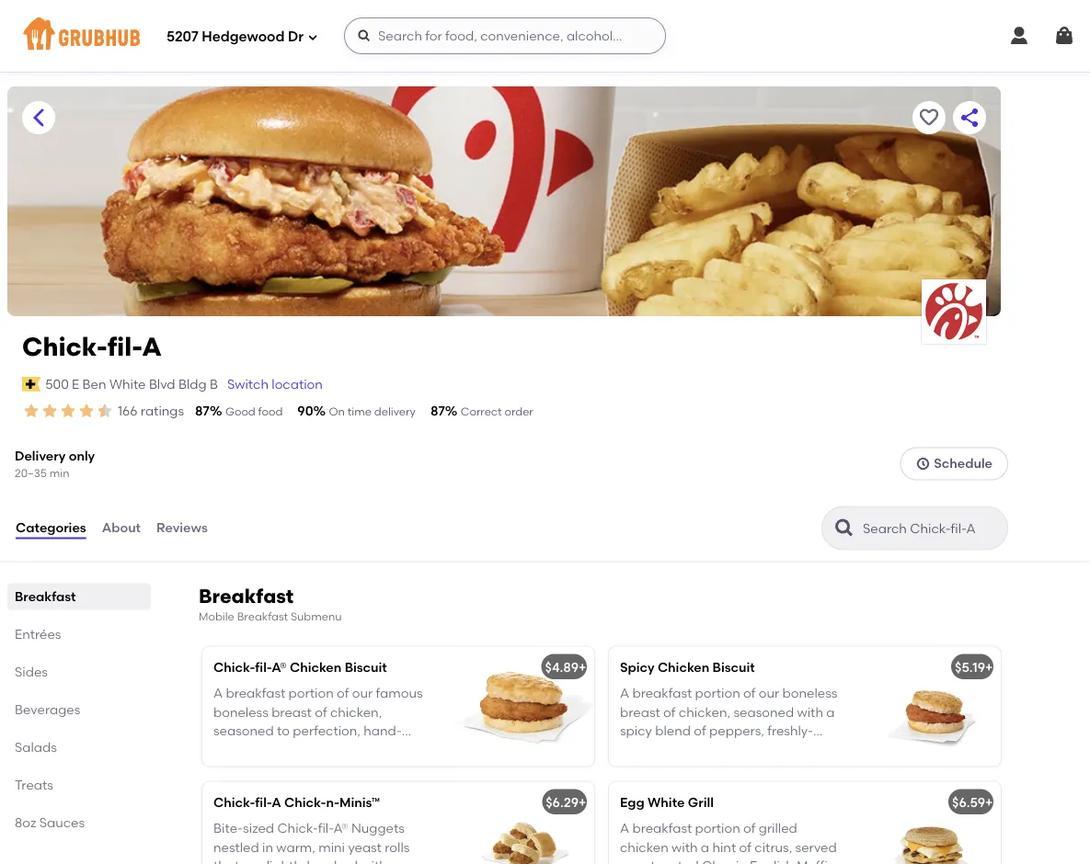 Task type: vqa. For each thing, say whether or not it's contained in the screenshot.
The Nuggets
yes



Task type: describe. For each thing, give the bounding box(es) containing it.
$6.29 +
[[546, 795, 586, 811]]

schedule
[[934, 456, 993, 472]]

5207 hedgewood dr
[[167, 29, 304, 45]]

correct order
[[461, 405, 533, 419]]

$6.59 +
[[952, 795, 993, 811]]

Search for food, convenience, alcohol... search field
[[344, 17, 666, 54]]

$5.19
[[955, 660, 985, 676]]

on time delivery
[[329, 405, 416, 419]]

schedule button
[[900, 447, 1008, 481]]

fil- for chick-fil-a
[[107, 332, 142, 363]]

n-
[[326, 795, 339, 811]]

warm,
[[276, 840, 315, 856]]

ratings
[[141, 403, 184, 419]]

breakfast mobile breakfast submenu
[[199, 585, 342, 624]]

breakfast tab
[[15, 587, 144, 607]]

chick- for chick-fil-a
[[22, 332, 107, 363]]

hint
[[713, 840, 736, 856]]

fil- inside bite-sized chick-fil-a® nuggets nestled in warm, mini yeast rolls that are lightly brushed with
[[318, 821, 334, 837]]

chick-fil-a
[[22, 332, 162, 363]]

food
[[258, 405, 283, 419]]

on
[[620, 859, 636, 865]]

hedgewood
[[202, 29, 285, 45]]

fil- for chick-fil-a chick-n-minis™
[[255, 795, 272, 811]]

sized
[[243, 821, 274, 837]]

$6.29
[[546, 795, 579, 811]]

5207
[[167, 29, 199, 45]]

are
[[243, 859, 264, 865]]

switch
[[227, 377, 269, 392]]

$4.89 +
[[545, 660, 586, 676]]

share icon image
[[959, 107, 981, 129]]

delivery
[[374, 405, 416, 419]]

sides
[[15, 665, 48, 680]]

order
[[505, 405, 533, 419]]

90
[[297, 403, 313, 419]]

chick- for chick-fil-a® chicken biscuit
[[213, 660, 255, 676]]

entrées
[[15, 627, 61, 643]]

submenu
[[291, 610, 342, 624]]

save this restaurant image
[[918, 107, 940, 129]]

1 vertical spatial of
[[739, 840, 752, 856]]

with
[[672, 840, 698, 856]]

yeast
[[348, 840, 382, 856]]

salads
[[15, 740, 57, 756]]

grilled
[[759, 821, 798, 837]]

good food
[[225, 405, 283, 419]]

2 chicken from the left
[[658, 660, 710, 676]]

min
[[50, 466, 70, 480]]

reviews
[[156, 520, 208, 536]]

Search Chick-fil-A search field
[[861, 520, 1002, 538]]

spicy chicken biscuit image
[[863, 647, 1001, 767]]

bldg
[[178, 377, 207, 392]]

subscription pass image
[[22, 377, 41, 392]]

a® inside bite-sized chick-fil-a® nuggets nestled in warm, mini yeast rolls that are lightly brushed with
[[334, 821, 348, 837]]

about
[[102, 520, 141, 536]]

citrus,
[[755, 840, 792, 856]]

sides tab
[[15, 663, 144, 682]]

2 biscuit from the left
[[713, 660, 755, 676]]

nuggets
[[351, 821, 405, 837]]

entrées tab
[[15, 625, 144, 644]]

e
[[72, 377, 79, 392]]

166
[[118, 403, 138, 419]]

mini
[[319, 840, 345, 856]]

delivery
[[15, 448, 66, 464]]

delivery only 20–35 min
[[15, 448, 95, 480]]

8oz sauces
[[15, 816, 85, 831]]

egg white grill image
[[863, 783, 1001, 865]]

blvd
[[149, 377, 175, 392]]

egg white grill
[[620, 795, 714, 811]]

categories button
[[15, 495, 87, 562]]

chick-fil-a chick-n-minis™ image
[[456, 783, 594, 865]]

treats tab
[[15, 776, 144, 795]]

chick- for chick-fil-a chick-n-minis™
[[213, 795, 255, 811]]

breakfast right mobile
[[237, 610, 288, 624]]

0 horizontal spatial a®
[[272, 660, 287, 676]]

switch location
[[227, 377, 323, 392]]

500 e ben white blvd bldg b
[[45, 377, 218, 392]]

$6.59
[[952, 795, 985, 811]]

breakfast
[[633, 821, 692, 837]]

egg
[[620, 795, 645, 811]]

lightly
[[267, 859, 304, 865]]

english
[[750, 859, 794, 865]]

treats
[[15, 778, 53, 793]]



Task type: locate. For each thing, give the bounding box(es) containing it.
search icon image
[[834, 517, 856, 539]]

2 vertical spatial a
[[620, 821, 629, 837]]

0 horizontal spatial a
[[639, 859, 648, 865]]

a®
[[272, 660, 287, 676], [334, 821, 348, 837]]

classic
[[702, 859, 747, 865]]

chick- down mobile
[[213, 660, 255, 676]]

87 right delivery
[[431, 403, 445, 419]]

a up chicken
[[620, 821, 629, 837]]

chick- up warm,
[[277, 821, 318, 837]]

87
[[195, 403, 210, 419], [431, 403, 445, 419]]

8oz
[[15, 816, 36, 831]]

1 87 from the left
[[195, 403, 210, 419]]

1 horizontal spatial svg image
[[916, 457, 931, 471]]

20–35
[[15, 466, 47, 480]]

87 for good food
[[195, 403, 210, 419]]

fil- for chick-fil-a® chicken biscuit
[[255, 660, 272, 676]]

1 vertical spatial white
[[648, 795, 685, 811]]

served
[[796, 840, 837, 856]]

fil- up sized
[[255, 795, 272, 811]]

a down chicken
[[639, 859, 648, 865]]

spicy
[[620, 660, 655, 676]]

1 horizontal spatial chicken
[[658, 660, 710, 676]]

white up breakfast
[[648, 795, 685, 811]]

of left grilled
[[743, 821, 756, 837]]

a for chick-fil-a chick-n-minis™
[[272, 795, 281, 811]]

chick-fil-a chick-n-minis™
[[213, 795, 380, 811]]

minis™
[[339, 795, 380, 811]]

beverages
[[15, 702, 80, 718]]

breakfast
[[199, 585, 294, 608], [15, 589, 76, 605], [237, 610, 288, 624]]

in
[[262, 840, 273, 856]]

+ for $4.89
[[579, 660, 586, 676]]

a up sized
[[272, 795, 281, 811]]

of right hint
[[739, 840, 752, 856]]

1 horizontal spatial a®
[[334, 821, 348, 837]]

breakfast up mobile
[[199, 585, 294, 608]]

0 vertical spatial of
[[743, 821, 756, 837]]

0 vertical spatial white
[[109, 377, 146, 392]]

b
[[210, 377, 218, 392]]

1 horizontal spatial white
[[648, 795, 685, 811]]

chick- inside bite-sized chick-fil-a® nuggets nestled in warm, mini yeast rolls that are lightly brushed with
[[277, 821, 318, 837]]

svg image
[[1054, 25, 1076, 47], [307, 32, 318, 43], [916, 457, 931, 471]]

0 horizontal spatial white
[[109, 377, 146, 392]]

time
[[348, 405, 372, 419]]

1 vertical spatial a
[[272, 795, 281, 811]]

toasted
[[651, 859, 699, 865]]

svg image inside schedule button
[[916, 457, 931, 471]]

save this restaurant button
[[913, 101, 946, 134]]

+
[[579, 660, 586, 676], [985, 660, 993, 676], [579, 795, 586, 811], [985, 795, 993, 811]]

1 horizontal spatial svg image
[[1008, 25, 1031, 47]]

chicken right spicy
[[658, 660, 710, 676]]

87 down bldg
[[195, 403, 210, 419]]

chick- up bite-
[[213, 795, 255, 811]]

sauces
[[39, 816, 85, 831]]

rolls
[[385, 840, 410, 856]]

0 vertical spatial a
[[701, 840, 709, 856]]

chick- up 500
[[22, 332, 107, 363]]

good
[[225, 405, 256, 419]]

500
[[45, 377, 69, 392]]

2 horizontal spatial a
[[620, 821, 629, 837]]

a for chick-fil-a
[[142, 332, 162, 363]]

correct
[[461, 405, 502, 419]]

reviews button
[[156, 495, 209, 562]]

brushed
[[307, 859, 358, 865]]

caret left icon image
[[28, 107, 50, 129]]

0 horizontal spatial chicken
[[290, 660, 342, 676]]

portion
[[695, 821, 740, 837]]

0 horizontal spatial 87
[[195, 403, 210, 419]]

0 horizontal spatial svg image
[[357, 29, 372, 43]]

0 vertical spatial a
[[142, 332, 162, 363]]

bite-
[[213, 821, 243, 837]]

1 horizontal spatial a
[[272, 795, 281, 811]]

switch location button
[[226, 374, 324, 395]]

breakfast for breakfast
[[15, 589, 76, 605]]

chicken
[[620, 840, 669, 856]]

0 horizontal spatial biscuit
[[345, 660, 387, 676]]

500 e ben white blvd bldg b button
[[44, 374, 219, 395]]

chick- up bite-sized chick-fil-a® nuggets nestled in warm, mini yeast rolls that are lightly brushed with
[[284, 795, 326, 811]]

chicken down submenu
[[290, 660, 342, 676]]

a® down breakfast mobile breakfast submenu
[[272, 660, 287, 676]]

1 chicken from the left
[[290, 660, 342, 676]]

166 ratings
[[118, 403, 184, 419]]

main navigation navigation
[[0, 0, 1090, 72]]

spicy chicken biscuit
[[620, 660, 755, 676]]

1 vertical spatial a
[[639, 859, 648, 865]]

+ for $5.19
[[985, 660, 993, 676]]

salads tab
[[15, 738, 144, 758]]

svg image
[[1008, 25, 1031, 47], [357, 29, 372, 43]]

0 vertical spatial a®
[[272, 660, 287, 676]]

only
[[69, 448, 95, 464]]

$4.89
[[545, 660, 579, 676]]

a breakfast portion of grilled chicken with a hint of citrus, served on a toasted classic english muff
[[620, 821, 837, 865]]

0 horizontal spatial a
[[142, 332, 162, 363]]

1 horizontal spatial a
[[701, 840, 709, 856]]

chick-fil-a® chicken biscuit
[[213, 660, 387, 676]]

fil- down breakfast mobile breakfast submenu
[[255, 660, 272, 676]]

fil- up 500 e ben white blvd bldg b
[[107, 332, 142, 363]]

chicken
[[290, 660, 342, 676], [658, 660, 710, 676]]

a up blvd
[[142, 332, 162, 363]]

1 vertical spatial a®
[[334, 821, 348, 837]]

nestled
[[213, 840, 259, 856]]

that
[[213, 859, 240, 865]]

ben
[[82, 377, 106, 392]]

chick-fil-a® chicken biscuit image
[[456, 647, 594, 767]]

on
[[329, 405, 345, 419]]

categories
[[16, 520, 86, 536]]

+ for $6.29
[[579, 795, 586, 811]]

chick-fil-a logo image
[[922, 280, 986, 344]]

white up 166
[[109, 377, 146, 392]]

bite-sized chick-fil-a® nuggets nestled in warm, mini yeast rolls that are lightly brushed with
[[213, 821, 410, 865]]

fil- up mini
[[318, 821, 334, 837]]

+ for $6.59
[[985, 795, 993, 811]]

white
[[109, 377, 146, 392], [648, 795, 685, 811]]

a® up mini
[[334, 821, 348, 837]]

location
[[272, 377, 323, 392]]

a inside the a breakfast portion of grilled chicken with a hint of citrus, served on a toasted classic english muff
[[620, 821, 629, 837]]

breakfast inside breakfast tab
[[15, 589, 76, 605]]

a
[[142, 332, 162, 363], [272, 795, 281, 811], [620, 821, 629, 837]]

1 horizontal spatial biscuit
[[713, 660, 755, 676]]

breakfast up entrées
[[15, 589, 76, 605]]

2 87 from the left
[[431, 403, 445, 419]]

8oz sauces tab
[[15, 814, 144, 833]]

breakfast for breakfast mobile breakfast submenu
[[199, 585, 294, 608]]

1 biscuit from the left
[[345, 660, 387, 676]]

87 for correct order
[[431, 403, 445, 419]]

dr
[[288, 29, 304, 45]]

2 horizontal spatial svg image
[[1054, 25, 1076, 47]]

fil-
[[107, 332, 142, 363], [255, 660, 272, 676], [255, 795, 272, 811], [318, 821, 334, 837]]

mobile
[[199, 610, 234, 624]]

0 horizontal spatial svg image
[[307, 32, 318, 43]]

white inside button
[[109, 377, 146, 392]]

star icon image
[[22, 402, 40, 420], [40, 402, 59, 420], [59, 402, 77, 420], [77, 402, 96, 420], [96, 402, 114, 420], [96, 402, 114, 420]]

of
[[743, 821, 756, 837], [739, 840, 752, 856]]

beverages tab
[[15, 700, 144, 720]]

about button
[[101, 495, 142, 562]]

1 horizontal spatial 87
[[431, 403, 445, 419]]

$5.19 +
[[955, 660, 993, 676]]

grill
[[688, 795, 714, 811]]

a left hint
[[701, 840, 709, 856]]



